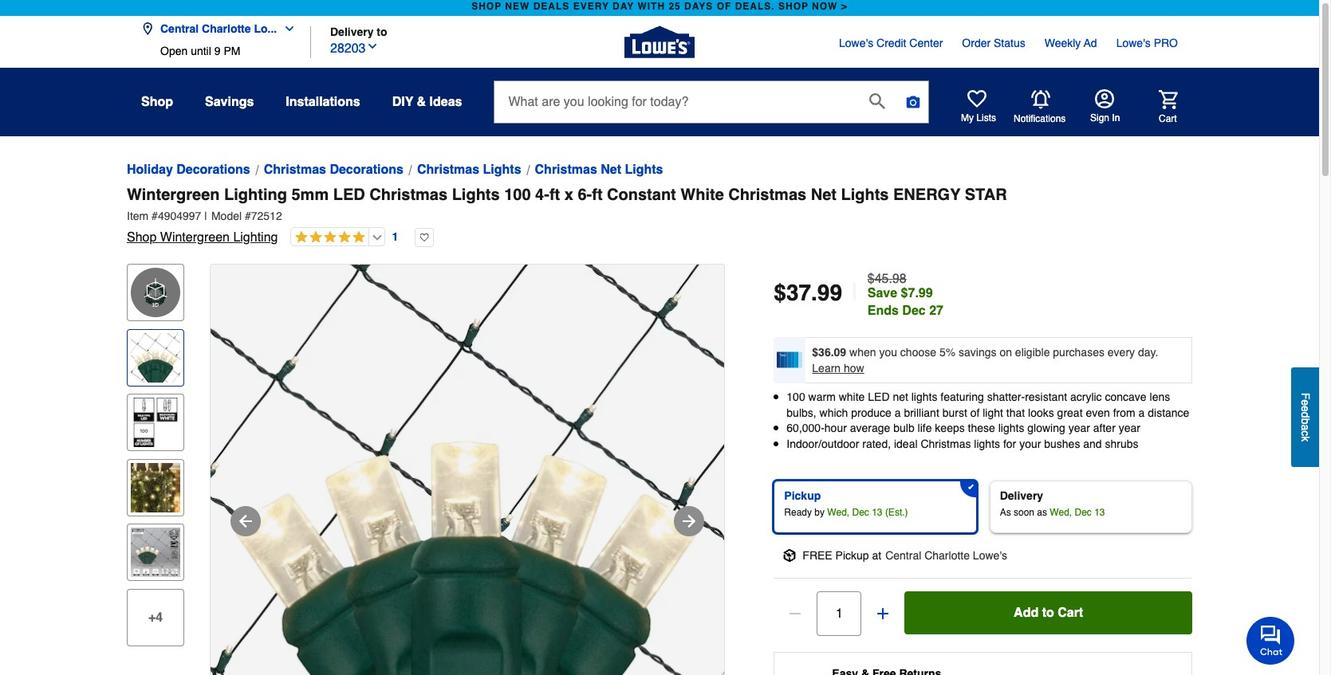 Task type: describe. For each thing, give the bounding box(es) containing it.
1 e from the top
[[1300, 400, 1313, 406]]

1 vertical spatial wintergreen
[[160, 231, 230, 245]]

free
[[803, 550, 833, 563]]

wintergreen lighting  #72512 image
[[211, 265, 725, 676]]

by
[[815, 508, 825, 519]]

0 horizontal spatial a
[[895, 407, 901, 419]]

white
[[839, 391, 865, 404]]

status
[[994, 37, 1026, 49]]

chevron down image
[[277, 22, 296, 35]]

| inside wintergreen lighting 5mm led christmas lights 100 4-ft x 6-ft constant white christmas net lights energy star item # 4904997 | model # 72512
[[205, 210, 207, 223]]

net inside christmas net lights link
[[601, 163, 622, 177]]

energy
[[894, 186, 961, 204]]

1 vertical spatial pickup
[[836, 550, 869, 563]]

in
[[1113, 113, 1121, 124]]

lowe's credit center link
[[839, 35, 943, 51]]

day
[[613, 1, 634, 12]]

christmas down the 'ideas'
[[417, 163, 480, 177]]

dec inside delivery as soon as wed, dec 13
[[1075, 508, 1092, 519]]

christmas lights link
[[417, 160, 521, 180]]

shop for shop wintergreen lighting
[[127, 231, 157, 245]]

heart outline image
[[415, 228, 434, 247]]

bulbs,
[[787, 407, 817, 419]]

warm
[[809, 391, 836, 404]]

at
[[872, 550, 882, 563]]

how
[[844, 362, 865, 375]]

27
[[930, 304, 944, 318]]

wed, inside delivery as soon as wed, dec 13
[[1050, 508, 1073, 519]]

arrow left image
[[236, 512, 255, 531]]

ad
[[1084, 37, 1098, 49]]

diy & ideas button
[[392, 88, 462, 116]]

x
[[565, 186, 574, 204]]

1 horizontal spatial charlotte
[[925, 550, 970, 563]]

b
[[1300, 419, 1313, 425]]

indoor/outdoor
[[787, 438, 860, 451]]

shop new deals every day with 25 days of deals. shop now >
[[472, 1, 848, 12]]

christmas net lights link
[[535, 160, 663, 180]]

minus image
[[788, 607, 804, 623]]

wintergreen inside wintergreen lighting 5mm led christmas lights 100 4-ft x 6-ft constant white christmas net lights energy star item # 4904997 | model # 72512
[[127, 186, 220, 204]]

to for add
[[1043, 607, 1055, 621]]

sign in button
[[1091, 89, 1121, 124]]

pickup image
[[784, 550, 797, 563]]

wintergreen lighting  #72512 - thumbnail4 image
[[131, 529, 180, 578]]

100 inside wintergreen lighting 5mm led christmas lights 100 4-ft x 6-ft constant white christmas net lights energy star item # 4904997 | model # 72512
[[504, 186, 531, 204]]

delivery as soon as wed, dec 13
[[1000, 490, 1106, 519]]

savings
[[959, 346, 997, 359]]

Search Query text field
[[495, 81, 857, 123]]

keeps
[[935, 422, 965, 435]]

lights up constant
[[625, 163, 663, 177]]

100 inside 100 warm white led net lights featuring shatter-resistant acrylic concave lens bulbs, which produce a brilliant burst of light that looks great even from a distance 60,000-hour average bulb life keeps these lights glowing year after year indoor/outdoor rated, ideal christmas lights for your bushes and shrubs
[[787, 391, 806, 404]]

13 inside pickup ready by wed, dec 13 (est.)
[[872, 508, 883, 519]]

pm
[[224, 45, 240, 57]]

distance
[[1148, 407, 1190, 419]]

my
[[961, 113, 974, 124]]

lowe's pro link
[[1117, 35, 1179, 51]]

christmas up 1
[[370, 186, 448, 204]]

hour
[[825, 422, 847, 435]]

c
[[1300, 431, 1313, 437]]

you
[[880, 346, 898, 359]]

add
[[1014, 607, 1039, 621]]

now
[[812, 1, 838, 12]]

6-
[[578, 186, 592, 204]]

add to cart button
[[905, 592, 1193, 635]]

after
[[1094, 422, 1116, 435]]

add to cart
[[1014, 607, 1084, 621]]

every
[[1108, 346, 1135, 359]]

1 horizontal spatial |
[[852, 278, 858, 306]]

of
[[717, 1, 732, 12]]

ends
[[868, 304, 899, 318]]

deals.
[[735, 1, 775, 12]]

model
[[211, 210, 242, 223]]

ideas
[[430, 95, 462, 109]]

chevron down image
[[366, 39, 379, 52]]

christmas up x
[[535, 163, 597, 177]]

5 stars image
[[292, 231, 366, 246]]

christmas up "5mm"
[[264, 163, 326, 177]]

net inside wintergreen lighting 5mm led christmas lights 100 4-ft x 6-ft constant white christmas net lights energy star item # 4904997 | model # 72512
[[811, 186, 837, 204]]

wintergreen lighting  #72512 - thumbnail image
[[131, 333, 180, 383]]

2 shop from the left
[[779, 1, 809, 12]]

led for net
[[868, 391, 890, 404]]

1 horizontal spatial a
[[1139, 407, 1145, 419]]

christmas decorations
[[264, 163, 404, 177]]

2 ft from the left
[[592, 186, 603, 204]]

and
[[1084, 438, 1102, 451]]

$7.99
[[901, 286, 933, 301]]

christmas decorations link
[[264, 160, 404, 180]]

cart button
[[1137, 90, 1179, 125]]

arrow right image
[[680, 512, 699, 531]]

$36.09 when you choose 5% savings on eligible purchases every day. learn how
[[813, 346, 1159, 375]]

+4
[[148, 611, 163, 626]]

purchases
[[1053, 346, 1105, 359]]

lowe's home improvement logo image
[[625, 7, 695, 77]]

until
[[191, 45, 211, 57]]

lo...
[[254, 22, 277, 35]]

great
[[1058, 407, 1083, 419]]

lowe's home improvement lists image
[[968, 89, 987, 109]]

$ 37 . 99
[[774, 280, 843, 306]]

diy
[[392, 95, 414, 109]]

item
[[127, 210, 149, 223]]

ideal
[[894, 438, 918, 451]]

christmas net lights
[[535, 163, 663, 177]]

9
[[214, 45, 221, 57]]

installations button
[[286, 88, 360, 116]]

lowe's home improvement account image
[[1096, 89, 1115, 109]]

your
[[1020, 438, 1042, 451]]

save
[[868, 286, 898, 301]]

these
[[968, 422, 996, 435]]

lowe's home improvement cart image
[[1159, 90, 1179, 109]]

wintergreen lighting  #72512 - thumbnail2 image
[[131, 398, 180, 448]]

lights down christmas lights
[[452, 186, 500, 204]]

christmas right white
[[729, 186, 807, 204]]

25
[[669, 1, 681, 12]]

lists
[[977, 113, 997, 124]]

acrylic
[[1071, 391, 1102, 404]]

central charlotte lo... button
[[141, 13, 303, 45]]

+4 button
[[127, 590, 184, 647]]

notifications
[[1014, 113, 1066, 124]]

order
[[963, 37, 991, 49]]

1 horizontal spatial lowe's
[[973, 550, 1008, 563]]

which
[[820, 407, 848, 419]]

1
[[392, 230, 398, 243]]

holiday
[[127, 163, 173, 177]]

burst
[[943, 407, 968, 419]]

learn how button
[[813, 361, 865, 377]]

2 year from the left
[[1119, 422, 1141, 435]]

shatter-
[[988, 391, 1025, 404]]

my lists
[[961, 113, 997, 124]]

13 inside delivery as soon as wed, dec 13
[[1095, 508, 1106, 519]]

brilliant
[[904, 407, 940, 419]]

pro
[[1154, 37, 1179, 49]]



Task type: vqa. For each thing, say whether or not it's contained in the screenshot.
'5013944233' ELEMENT at the bottom
no



Task type: locate. For each thing, give the bounding box(es) containing it.
lowe's for lowe's credit center
[[839, 37, 874, 49]]

wintergreen lighting 5mm led christmas lights 100 4-ft x 6-ft constant white christmas net lights energy star item # 4904997 | model # 72512
[[127, 186, 1008, 223]]

weekly ad
[[1045, 37, 1098, 49]]

shop wintergreen lighting
[[127, 231, 278, 245]]

0 horizontal spatial decorations
[[177, 163, 250, 177]]

cart down lowe's home improvement cart image
[[1159, 113, 1177, 124]]

option group containing pickup
[[768, 475, 1199, 540]]

| left model
[[205, 210, 207, 223]]

0 vertical spatial delivery
[[330, 25, 374, 38]]

28203
[[330, 41, 366, 55]]

lowe's credit center
[[839, 37, 943, 49]]

2 e from the top
[[1300, 406, 1313, 413]]

0 vertical spatial shop
[[141, 95, 173, 109]]

1 vertical spatial delivery
[[1000, 490, 1044, 503]]

1 horizontal spatial led
[[868, 391, 890, 404]]

1 horizontal spatial cart
[[1159, 113, 1177, 124]]

bushes
[[1045, 438, 1081, 451]]

None search field
[[494, 81, 930, 136]]

christmas lights
[[417, 163, 521, 177]]

0 vertical spatial wintergreen
[[127, 186, 220, 204]]

60,000-
[[787, 422, 825, 435]]

2 13 from the left
[[1095, 508, 1106, 519]]

0 horizontal spatial to
[[377, 25, 387, 38]]

central inside central charlotte lo... button
[[160, 22, 199, 35]]

ft left x
[[550, 186, 560, 204]]

1 horizontal spatial 100
[[787, 391, 806, 404]]

shop down open
[[141, 95, 173, 109]]

on
[[1000, 346, 1013, 359]]

shop
[[141, 95, 173, 109], [127, 231, 157, 245]]

2 wed, from the left
[[1050, 508, 1073, 519]]

a
[[895, 407, 901, 419], [1139, 407, 1145, 419], [1300, 425, 1313, 431]]

diy & ideas
[[392, 95, 462, 109]]

of
[[971, 407, 980, 419]]

1 vertical spatial |
[[852, 278, 858, 306]]

100 up bulbs,
[[787, 391, 806, 404]]

delivery for to
[[330, 25, 374, 38]]

$45.98
[[868, 272, 907, 286]]

2 horizontal spatial a
[[1300, 425, 1313, 431]]

chat invite button image
[[1247, 617, 1296, 665]]

shop for shop
[[141, 95, 173, 109]]

0 horizontal spatial 13
[[872, 508, 883, 519]]

delivery to
[[330, 25, 387, 38]]

1 horizontal spatial ft
[[592, 186, 603, 204]]

0 horizontal spatial wed,
[[828, 508, 850, 519]]

0 horizontal spatial dec
[[853, 508, 870, 519]]

100 warm white led net lights featuring shatter-resistant acrylic concave lens bulbs, which produce a brilliant burst of light that looks great even from a distance 60,000-hour average bulb life keeps these lights glowing year after year indoor/outdoor rated, ideal christmas lights for your bushes and shrubs
[[787, 391, 1190, 451]]

year
[[1069, 422, 1091, 435], [1119, 422, 1141, 435]]

charlotte
[[202, 22, 251, 35], [925, 550, 970, 563]]

item number 4 9 0 4 9 9 7 and model number 7 2 5 1 2 element
[[127, 208, 1193, 224]]

1 horizontal spatial shop
[[779, 1, 809, 12]]

lowe's home improvement notification center image
[[1032, 90, 1051, 109]]

delivery for as
[[1000, 490, 1044, 503]]

1 vertical spatial shop
[[127, 231, 157, 245]]

.
[[812, 280, 818, 306]]

1 horizontal spatial net
[[811, 186, 837, 204]]

2 # from the left
[[245, 210, 251, 223]]

37
[[787, 280, 812, 306]]

# right item
[[152, 210, 158, 223]]

0 horizontal spatial central
[[160, 22, 199, 35]]

savings button
[[205, 88, 254, 116]]

delivery up 28203
[[330, 25, 374, 38]]

1 vertical spatial to
[[1043, 607, 1055, 621]]

2 horizontal spatial dec
[[1075, 508, 1092, 519]]

# right model
[[245, 210, 251, 223]]

1 ft from the left
[[550, 186, 560, 204]]

that
[[1007, 407, 1025, 419]]

1 13 from the left
[[872, 508, 883, 519]]

0 horizontal spatial delivery
[[330, 25, 374, 38]]

2 decorations from the left
[[330, 163, 404, 177]]

ready
[[785, 508, 812, 519]]

0 horizontal spatial cart
[[1058, 607, 1084, 621]]

to right add
[[1043, 607, 1055, 621]]

e
[[1300, 400, 1313, 406], [1300, 406, 1313, 413]]

1 horizontal spatial #
[[245, 210, 251, 223]]

cart right add
[[1058, 607, 1084, 621]]

2 horizontal spatial lowe's
[[1117, 37, 1151, 49]]

lights left energy
[[841, 186, 889, 204]]

1 wed, from the left
[[828, 508, 850, 519]]

pickup ready by wed, dec 13 (est.)
[[785, 490, 908, 519]]

0 horizontal spatial lowe's
[[839, 37, 874, 49]]

wed,
[[828, 508, 850, 519], [1050, 508, 1073, 519]]

5%
[[940, 346, 956, 359]]

dec inside save $7.99 ends dec 27
[[903, 304, 926, 318]]

delivery up soon at the bottom right
[[1000, 490, 1044, 503]]

lights down the these
[[975, 438, 1001, 451]]

when
[[850, 346, 877, 359]]

0 vertical spatial lights
[[912, 391, 938, 404]]

christmas down "keeps" on the right bottom of page
[[921, 438, 971, 451]]

0 vertical spatial lighting
[[224, 186, 287, 204]]

charlotte right at
[[925, 550, 970, 563]]

lowe's left pro
[[1117, 37, 1151, 49]]

to for delivery
[[377, 25, 387, 38]]

a inside button
[[1300, 425, 1313, 431]]

lowe's down as
[[973, 550, 1008, 563]]

led for christmas
[[333, 186, 365, 204]]

decorations for holiday decorations
[[177, 163, 250, 177]]

led inside wintergreen lighting 5mm led christmas lights 100 4-ft x 6-ft constant white christmas net lights energy star item # 4904997 | model # 72512
[[333, 186, 365, 204]]

1 vertical spatial lights
[[999, 422, 1025, 435]]

led down "christmas decorations" link
[[333, 186, 365, 204]]

option group
[[768, 475, 1199, 540]]

1 vertical spatial cart
[[1058, 607, 1084, 621]]

lighting inside wintergreen lighting 5mm led christmas lights 100 4-ft x 6-ft constant white christmas net lights energy star item # 4904997 | model # 72512
[[224, 186, 287, 204]]

lowe's left credit
[[839, 37, 874, 49]]

lens
[[1150, 391, 1171, 404]]

0 vertical spatial cart
[[1159, 113, 1177, 124]]

wintergreen lighting  #72512 - thumbnail3 image
[[131, 463, 180, 513]]

christmas
[[264, 163, 326, 177], [417, 163, 480, 177], [535, 163, 597, 177], [370, 186, 448, 204], [729, 186, 807, 204], [921, 438, 971, 451]]

0 horizontal spatial shop
[[472, 1, 502, 12]]

led up produce
[[868, 391, 890, 404]]

0 horizontal spatial pickup
[[785, 490, 821, 503]]

0 vertical spatial pickup
[[785, 490, 821, 503]]

shop left "now"
[[779, 1, 809, 12]]

dec
[[903, 304, 926, 318], [853, 508, 870, 519], [1075, 508, 1092, 519]]

f e e d b a c k button
[[1292, 368, 1320, 468]]

to
[[377, 25, 387, 38], [1043, 607, 1055, 621]]

0 horizontal spatial ft
[[550, 186, 560, 204]]

decorations for christmas decorations
[[330, 163, 404, 177]]

lowe's pro
[[1117, 37, 1179, 49]]

shop left new
[[472, 1, 502, 12]]

looks
[[1029, 407, 1055, 419]]

every
[[573, 1, 609, 12]]

weekly
[[1045, 37, 1081, 49]]

dec left (est.) at the right bottom
[[853, 508, 870, 519]]

1 horizontal spatial dec
[[903, 304, 926, 318]]

shop down item
[[127, 231, 157, 245]]

1 vertical spatial 100
[[787, 391, 806, 404]]

led inside 100 warm white led net lights featuring shatter-resistant acrylic concave lens bulbs, which produce a brilliant burst of light that looks great even from a distance 60,000-hour average bulb life keeps these lights glowing year after year indoor/outdoor rated, ideal christmas lights for your bushes and shrubs
[[868, 391, 890, 404]]

star
[[965, 186, 1008, 204]]

1 horizontal spatial 13
[[1095, 508, 1106, 519]]

1 horizontal spatial to
[[1043, 607, 1055, 621]]

credit
[[877, 37, 907, 49]]

e up d
[[1300, 400, 1313, 406]]

center
[[910, 37, 943, 49]]

to up chevron down image
[[377, 25, 387, 38]]

0 vertical spatial led
[[333, 186, 365, 204]]

as
[[1000, 508, 1011, 519]]

wed, inside pickup ready by wed, dec 13 (est.)
[[828, 508, 850, 519]]

charlotte inside button
[[202, 22, 251, 35]]

location image
[[141, 22, 154, 35]]

central up open
[[160, 22, 199, 35]]

1 vertical spatial charlotte
[[925, 550, 970, 563]]

open until 9 pm
[[160, 45, 240, 57]]

13 right as
[[1095, 508, 1106, 519]]

ft down christmas net lights link
[[592, 186, 603, 204]]

1 vertical spatial lighting
[[233, 231, 278, 245]]

eligible
[[1016, 346, 1050, 359]]

featuring
[[941, 391, 984, 404]]

Stepper number input field with increment and decrement buttons number field
[[817, 592, 862, 637]]

lights up 'for'
[[999, 422, 1025, 435]]

0 vertical spatial central
[[160, 22, 199, 35]]

net
[[601, 163, 622, 177], [811, 186, 837, 204]]

average
[[850, 422, 891, 435]]

wed, right as
[[1050, 508, 1073, 519]]

christmas inside 100 warm white led net lights featuring shatter-resistant acrylic concave lens bulbs, which produce a brilliant burst of light that looks great even from a distance 60,000-hour average bulb life keeps these lights glowing year after year indoor/outdoor rated, ideal christmas lights for your bushes and shrubs
[[921, 438, 971, 451]]

new
[[505, 1, 530, 12]]

(est.)
[[886, 508, 908, 519]]

charlotte up pm
[[202, 22, 251, 35]]

0 vertical spatial |
[[205, 210, 207, 223]]

dec right as
[[1075, 508, 1092, 519]]

1 decorations from the left
[[177, 163, 250, 177]]

pickup left at
[[836, 550, 869, 563]]

delivery inside delivery as soon as wed, dec 13
[[1000, 490, 1044, 503]]

0 horizontal spatial #
[[152, 210, 158, 223]]

bulb
[[894, 422, 915, 435]]

year down 'great'
[[1069, 422, 1091, 435]]

decorations
[[177, 163, 250, 177], [330, 163, 404, 177]]

100 left "4-"
[[504, 186, 531, 204]]

100
[[504, 186, 531, 204], [787, 391, 806, 404]]

glowing
[[1028, 422, 1066, 435]]

1 vertical spatial net
[[811, 186, 837, 204]]

wintergreen up 4904997
[[127, 186, 220, 204]]

a right from
[[1139, 407, 1145, 419]]

concave
[[1105, 391, 1147, 404]]

1 horizontal spatial pickup
[[836, 550, 869, 563]]

holiday decorations link
[[127, 160, 250, 180]]

0 vertical spatial charlotte
[[202, 22, 251, 35]]

light
[[983, 407, 1004, 419]]

holiday decorations
[[127, 163, 250, 177]]

1 vertical spatial central
[[886, 550, 922, 563]]

13 left (est.) at the right bottom
[[872, 508, 883, 519]]

dec inside pickup ready by wed, dec 13 (est.)
[[853, 508, 870, 519]]

pickup up ready
[[785, 490, 821, 503]]

1 horizontal spatial central
[[886, 550, 922, 563]]

days
[[685, 1, 714, 12]]

#
[[152, 210, 158, 223], [245, 210, 251, 223]]

camera image
[[906, 94, 922, 110]]

1 horizontal spatial wed,
[[1050, 508, 1073, 519]]

72512
[[251, 210, 282, 223]]

search image
[[870, 93, 886, 109]]

99
[[818, 280, 843, 306]]

28203 button
[[330, 37, 379, 58]]

lighting up 72512
[[224, 186, 287, 204]]

1 horizontal spatial year
[[1119, 422, 1141, 435]]

decorations up 1
[[330, 163, 404, 177]]

even
[[1086, 407, 1111, 419]]

my lists link
[[961, 89, 997, 124]]

lowe's for lowe's pro
[[1117, 37, 1151, 49]]

1 year from the left
[[1069, 422, 1091, 435]]

0 horizontal spatial charlotte
[[202, 22, 251, 35]]

2 vertical spatial lights
[[975, 438, 1001, 451]]

0 vertical spatial net
[[601, 163, 622, 177]]

0 horizontal spatial led
[[333, 186, 365, 204]]

4-
[[535, 186, 550, 204]]

free pickup at central charlotte lowe's
[[803, 550, 1008, 563]]

0 horizontal spatial year
[[1069, 422, 1091, 435]]

1 shop from the left
[[472, 1, 502, 12]]

0 horizontal spatial |
[[205, 210, 207, 223]]

1 horizontal spatial delivery
[[1000, 490, 1044, 503]]

0 horizontal spatial 100
[[504, 186, 531, 204]]

save $7.99 ends dec 27
[[868, 286, 944, 318]]

lights up wintergreen lighting 5mm led christmas lights 100 4-ft x 6-ft constant white christmas net lights energy star item # 4904997 | model # 72512
[[483, 163, 521, 177]]

central right at
[[886, 550, 922, 563]]

|
[[205, 210, 207, 223], [852, 278, 858, 306]]

a down "net"
[[895, 407, 901, 419]]

order status link
[[963, 35, 1026, 51]]

pickup inside pickup ready by wed, dec 13 (est.)
[[785, 490, 821, 503]]

1 horizontal spatial decorations
[[330, 163, 404, 177]]

wed, right by
[[828, 508, 850, 519]]

$36.09
[[813, 346, 847, 359]]

lights up brilliant
[[912, 391, 938, 404]]

dec down $7.99 on the top right of page
[[903, 304, 926, 318]]

e up b
[[1300, 406, 1313, 413]]

lighting down 72512
[[233, 231, 278, 245]]

| right 99
[[852, 278, 858, 306]]

wintergreen down 4904997
[[160, 231, 230, 245]]

0 vertical spatial to
[[377, 25, 387, 38]]

a up k
[[1300, 425, 1313, 431]]

0 horizontal spatial net
[[601, 163, 622, 177]]

1 vertical spatial led
[[868, 391, 890, 404]]

to inside button
[[1043, 607, 1055, 621]]

0 vertical spatial 100
[[504, 186, 531, 204]]

as
[[1038, 508, 1048, 519]]

from
[[1114, 407, 1136, 419]]

decorations up model
[[177, 163, 250, 177]]

plus image
[[876, 607, 892, 623]]

1 # from the left
[[152, 210, 158, 223]]

year down from
[[1119, 422, 1141, 435]]

constant
[[607, 186, 676, 204]]



